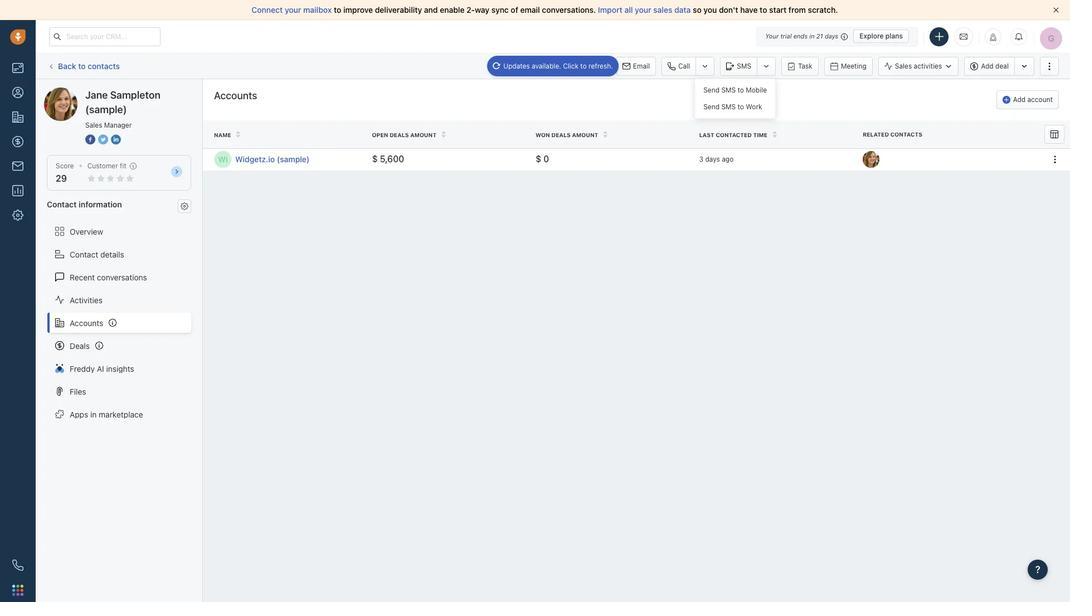 Task type: vqa. For each thing, say whether or not it's contained in the screenshot.
NEW within button
no



Task type: describe. For each thing, give the bounding box(es) containing it.
jane sampleton (sample)
[[66, 87, 158, 96]]

jane for jane sampleton (sample) sales manager
[[85, 89, 108, 101]]

sms for mobile
[[722, 86, 736, 94]]

add deal button
[[965, 57, 1015, 76]]

click
[[563, 62, 579, 70]]

sales activities
[[896, 62, 943, 70]]

updates available. click to refresh.
[[504, 62, 613, 70]]

add deal
[[982, 62, 1009, 70]]

0 vertical spatial days
[[825, 32, 839, 40]]

call button
[[662, 57, 696, 76]]

recent
[[70, 272, 95, 282]]

last contacted time
[[700, 131, 768, 138]]

back to contacts link
[[47, 57, 120, 75]]

to right mailbox
[[334, 5, 342, 15]]

3 days ago
[[700, 155, 734, 164]]

3
[[700, 155, 704, 164]]

your
[[766, 32, 779, 40]]

back
[[58, 61, 76, 71]]

sms button
[[721, 57, 757, 76]]

facebook circled image
[[85, 134, 95, 146]]

improve
[[344, 5, 373, 15]]

0 vertical spatial accounts
[[214, 90, 257, 102]]

recent conversations
[[70, 272, 147, 282]]

refresh.
[[589, 62, 613, 70]]

Search your CRM... text field
[[49, 27, 161, 46]]

add account button
[[997, 90, 1060, 109]]

task
[[799, 62, 813, 70]]

email
[[633, 62, 650, 70]]

to right back
[[78, 61, 86, 71]]

so
[[693, 5, 702, 15]]

open deals amount
[[372, 131, 437, 138]]

connect your mailbox to improve deliverability and enable 2-way sync of email conversations. import all your sales data so you don't have to start from scratch.
[[252, 5, 839, 15]]

files
[[70, 387, 86, 396]]

amount for won deals amount
[[573, 131, 599, 138]]

29 button
[[56, 174, 67, 184]]

freddy ai insights
[[70, 364, 134, 373]]

1 horizontal spatial sales
[[896, 62, 913, 70]]

linkedin circled image
[[111, 134, 121, 146]]

(sample) for jane sampleton (sample) sales manager
[[85, 104, 127, 115]]

time
[[754, 131, 768, 138]]

2 your from the left
[[635, 5, 652, 15]]

score
[[56, 162, 74, 170]]

to right click
[[581, 62, 587, 70]]

ai
[[97, 364, 104, 373]]

add for add deal
[[982, 62, 994, 70]]

conversations
[[97, 272, 147, 282]]

don't
[[719, 5, 739, 15]]

2 vertical spatial (sample)
[[277, 155, 310, 164]]

updates available. click to refresh. link
[[488, 55, 619, 76]]

call
[[679, 62, 691, 70]]

jane sampleton (sample) sales manager
[[85, 89, 161, 129]]

wi button
[[214, 151, 232, 169]]

freshworks switcher image
[[12, 585, 23, 596]]

mailbox
[[303, 5, 332, 15]]

name
[[214, 131, 231, 138]]

0
[[544, 154, 549, 164]]

data
[[675, 5, 691, 15]]

explore plans link
[[854, 30, 910, 43]]

deliverability
[[375, 5, 422, 15]]

won deals amount
[[536, 131, 599, 138]]

connect
[[252, 5, 283, 15]]

5,600
[[380, 154, 404, 164]]

contact details
[[70, 250, 124, 259]]

enable
[[440, 5, 465, 15]]

work
[[746, 103, 763, 111]]

score 29
[[56, 162, 74, 184]]

activities
[[914, 62, 943, 70]]

send for send sms to work
[[704, 103, 720, 111]]

contact information
[[47, 200, 122, 209]]

of
[[511, 5, 519, 15]]

0 horizontal spatial in
[[90, 410, 97, 419]]

back to contacts
[[58, 61, 120, 71]]

explore plans
[[860, 32, 904, 40]]

twitter circled image
[[98, 134, 108, 146]]

mobile
[[746, 86, 767, 94]]

jane for jane sampleton (sample)
[[66, 87, 84, 96]]

from
[[789, 5, 806, 15]]

meeting button
[[825, 57, 873, 76]]

freddy
[[70, 364, 95, 373]]

send for send sms to mobile
[[704, 86, 720, 94]]

1 horizontal spatial contacts
[[891, 131, 923, 138]]

won
[[536, 131, 550, 138]]

phone image
[[12, 560, 23, 571]]

call link
[[662, 57, 696, 76]]

to left "work"
[[738, 103, 745, 111]]

21
[[817, 32, 824, 40]]



Task type: locate. For each thing, give the bounding box(es) containing it.
deals for won
[[552, 131, 571, 138]]

your
[[285, 5, 301, 15], [635, 5, 652, 15]]

related
[[863, 131, 890, 138]]

1 $ from the left
[[372, 154, 378, 164]]

0 vertical spatial contact
[[47, 200, 77, 209]]

send up last
[[704, 103, 720, 111]]

account
[[1028, 95, 1054, 104]]

deals
[[390, 131, 409, 138], [552, 131, 571, 138]]

0 horizontal spatial sales
[[85, 121, 102, 129]]

1 horizontal spatial deals
[[552, 131, 571, 138]]

1 vertical spatial sales
[[85, 121, 102, 129]]

accounts up name
[[214, 90, 257, 102]]

sms up send sms to mobile
[[737, 62, 752, 70]]

2 vertical spatial sms
[[722, 103, 736, 111]]

1 deals from the left
[[390, 131, 409, 138]]

1 vertical spatial in
[[90, 410, 97, 419]]

sales up facebook circled image
[[85, 121, 102, 129]]

1 horizontal spatial jane
[[85, 89, 108, 101]]

sampleton down back to contacts
[[86, 87, 124, 96]]

1 horizontal spatial $
[[536, 154, 542, 164]]

to left mobile
[[738, 86, 745, 94]]

$ for $ 5,600
[[372, 154, 378, 164]]

0 horizontal spatial accounts
[[70, 318, 103, 328]]

customer
[[87, 162, 118, 170]]

conversations.
[[542, 5, 596, 15]]

explore
[[860, 32, 884, 40]]

contact for contact details
[[70, 250, 98, 259]]

contacts right related
[[891, 131, 923, 138]]

0 vertical spatial send
[[704, 86, 720, 94]]

available.
[[532, 62, 562, 70]]

add for add account
[[1014, 95, 1026, 104]]

ends
[[794, 32, 808, 40]]

0 vertical spatial sms
[[737, 62, 752, 70]]

add
[[982, 62, 994, 70], [1014, 95, 1026, 104]]

0 vertical spatial add
[[982, 62, 994, 70]]

jane inside jane sampleton (sample) sales manager
[[85, 89, 108, 101]]

your trial ends in 21 days
[[766, 32, 839, 40]]

0 horizontal spatial days
[[706, 155, 721, 164]]

manager
[[104, 121, 132, 129]]

phone element
[[7, 554, 29, 577]]

activities
[[70, 295, 103, 305]]

add inside button
[[1014, 95, 1026, 104]]

sales
[[654, 5, 673, 15]]

wi
[[218, 155, 228, 164]]

meeting
[[842, 62, 867, 70]]

send email image
[[960, 32, 968, 41]]

scratch.
[[809, 5, 839, 15]]

accounts
[[214, 90, 257, 102], [70, 318, 103, 328]]

0 vertical spatial contacts
[[88, 61, 120, 71]]

sales activities button
[[879, 57, 965, 76], [879, 57, 959, 76]]

1 vertical spatial accounts
[[70, 318, 103, 328]]

connect your mailbox link
[[252, 5, 334, 15]]

apps in marketplace
[[70, 410, 143, 419]]

to left start
[[760, 5, 768, 15]]

2-
[[467, 5, 475, 15]]

1 your from the left
[[285, 5, 301, 15]]

1 vertical spatial days
[[706, 155, 721, 164]]

sms up send sms to work
[[722, 86, 736, 94]]

start
[[770, 5, 787, 15]]

task button
[[782, 57, 819, 76]]

amount for open deals amount
[[411, 131, 437, 138]]

(sample) up manager at the top left of the page
[[126, 87, 158, 96]]

jane
[[66, 87, 84, 96], [85, 89, 108, 101]]

sampleton for jane sampleton (sample)
[[86, 87, 124, 96]]

deal
[[996, 62, 1009, 70]]

1 horizontal spatial days
[[825, 32, 839, 40]]

updates
[[504, 62, 530, 70]]

widgetz.io (sample) link
[[235, 154, 361, 165]]

1 vertical spatial sms
[[722, 86, 736, 94]]

contact
[[47, 200, 77, 209], [70, 250, 98, 259]]

sales left activities
[[896, 62, 913, 70]]

widgetz.io (sample)
[[235, 155, 310, 164]]

1 horizontal spatial in
[[810, 32, 815, 40]]

0 horizontal spatial your
[[285, 5, 301, 15]]

sampleton up manager at the top left of the page
[[110, 89, 161, 101]]

email
[[521, 5, 540, 15]]

in
[[810, 32, 815, 40], [90, 410, 97, 419]]

$
[[372, 154, 378, 164], [536, 154, 542, 164]]

sms for work
[[722, 103, 736, 111]]

days right 21 at right top
[[825, 32, 839, 40]]

last
[[700, 131, 715, 138]]

your left mailbox
[[285, 5, 301, 15]]

plans
[[886, 32, 904, 40]]

deals right won
[[552, 131, 571, 138]]

related contacts
[[863, 131, 923, 138]]

(sample) down jane sampleton (sample)
[[85, 104, 127, 115]]

1 vertical spatial send
[[704, 103, 720, 111]]

1 horizontal spatial accounts
[[214, 90, 257, 102]]

insights
[[106, 364, 134, 373]]

(sample) inside jane sampleton (sample) sales manager
[[85, 104, 127, 115]]

ago
[[722, 155, 734, 164]]

accounts down activities at the left of the page
[[70, 318, 103, 328]]

in right the apps
[[90, 410, 97, 419]]

0 horizontal spatial contacts
[[88, 61, 120, 71]]

and
[[424, 5, 438, 15]]

1 amount from the left
[[411, 131, 437, 138]]

overview
[[70, 227, 103, 236]]

(sample) right widgetz.io at the top of page
[[277, 155, 310, 164]]

details
[[100, 250, 124, 259]]

1 horizontal spatial your
[[635, 5, 652, 15]]

1 vertical spatial contacts
[[891, 131, 923, 138]]

add account
[[1014, 95, 1054, 104]]

contacted
[[716, 131, 752, 138]]

sms down send sms to mobile
[[722, 103, 736, 111]]

0 horizontal spatial $
[[372, 154, 378, 164]]

2 amount from the left
[[573, 131, 599, 138]]

to
[[334, 5, 342, 15], [760, 5, 768, 15], [78, 61, 86, 71], [581, 62, 587, 70], [738, 86, 745, 94], [738, 103, 745, 111]]

close image
[[1054, 7, 1060, 13]]

jane down back
[[66, 87, 84, 96]]

days right '3'
[[706, 155, 721, 164]]

mng settings image
[[181, 202, 189, 210]]

$ 0
[[536, 154, 549, 164]]

import all your sales data link
[[598, 5, 693, 15]]

2 send from the top
[[704, 103, 720, 111]]

1 horizontal spatial amount
[[573, 131, 599, 138]]

0 horizontal spatial add
[[982, 62, 994, 70]]

trial
[[781, 32, 792, 40]]

in left 21 at right top
[[810, 32, 815, 40]]

29
[[56, 174, 67, 184]]

$ left 5,600
[[372, 154, 378, 164]]

send sms to work
[[704, 103, 763, 111]]

1 vertical spatial (sample)
[[85, 104, 127, 115]]

sms inside sms button
[[737, 62, 752, 70]]

have
[[741, 5, 758, 15]]

(sample) for jane sampleton (sample)
[[126, 87, 158, 96]]

(sample)
[[126, 87, 158, 96], [85, 104, 127, 115], [277, 155, 310, 164]]

1 vertical spatial contact
[[70, 250, 98, 259]]

contact for contact information
[[47, 200, 77, 209]]

apps
[[70, 410, 88, 419]]

1 horizontal spatial add
[[1014, 95, 1026, 104]]

widgetz.io
[[235, 155, 275, 164]]

sync
[[492, 5, 509, 15]]

your right all
[[635, 5, 652, 15]]

sales inside jane sampleton (sample) sales manager
[[85, 121, 102, 129]]

you
[[704, 5, 717, 15]]

customer fit
[[87, 162, 126, 170]]

import
[[598, 5, 623, 15]]

2 $ from the left
[[536, 154, 542, 164]]

contact up recent
[[70, 250, 98, 259]]

0 vertical spatial (sample)
[[126, 87, 158, 96]]

1 send from the top
[[704, 86, 720, 94]]

amount right won
[[573, 131, 599, 138]]

2 deals from the left
[[552, 131, 571, 138]]

0 horizontal spatial jane
[[66, 87, 84, 96]]

deals for open
[[390, 131, 409, 138]]

deals right open
[[390, 131, 409, 138]]

send up send sms to work
[[704, 86, 720, 94]]

marketplace
[[99, 410, 143, 419]]

sales
[[896, 62, 913, 70], [85, 121, 102, 129]]

jane down back to contacts
[[85, 89, 108, 101]]

deals
[[70, 341, 90, 351]]

contacts up jane sampleton (sample)
[[88, 61, 120, 71]]

sampleton for jane sampleton (sample) sales manager
[[110, 89, 161, 101]]

add left deal on the top of page
[[982, 62, 994, 70]]

$ left 0
[[536, 154, 542, 164]]

send sms to mobile
[[704, 86, 767, 94]]

0 horizontal spatial amount
[[411, 131, 437, 138]]

$ for $ 0
[[536, 154, 542, 164]]

0 vertical spatial in
[[810, 32, 815, 40]]

add left the account
[[1014, 95, 1026, 104]]

what's new image
[[990, 33, 998, 41]]

contact down 29 button
[[47, 200, 77, 209]]

all
[[625, 5, 633, 15]]

0 horizontal spatial deals
[[390, 131, 409, 138]]

amount right open
[[411, 131, 437, 138]]

add inside button
[[982, 62, 994, 70]]

0 vertical spatial sales
[[896, 62, 913, 70]]

sampleton inside jane sampleton (sample) sales manager
[[110, 89, 161, 101]]

sampleton
[[86, 87, 124, 96], [110, 89, 161, 101]]

$ 5,600
[[372, 154, 404, 164]]

fit
[[120, 162, 126, 170]]

1 vertical spatial add
[[1014, 95, 1026, 104]]



